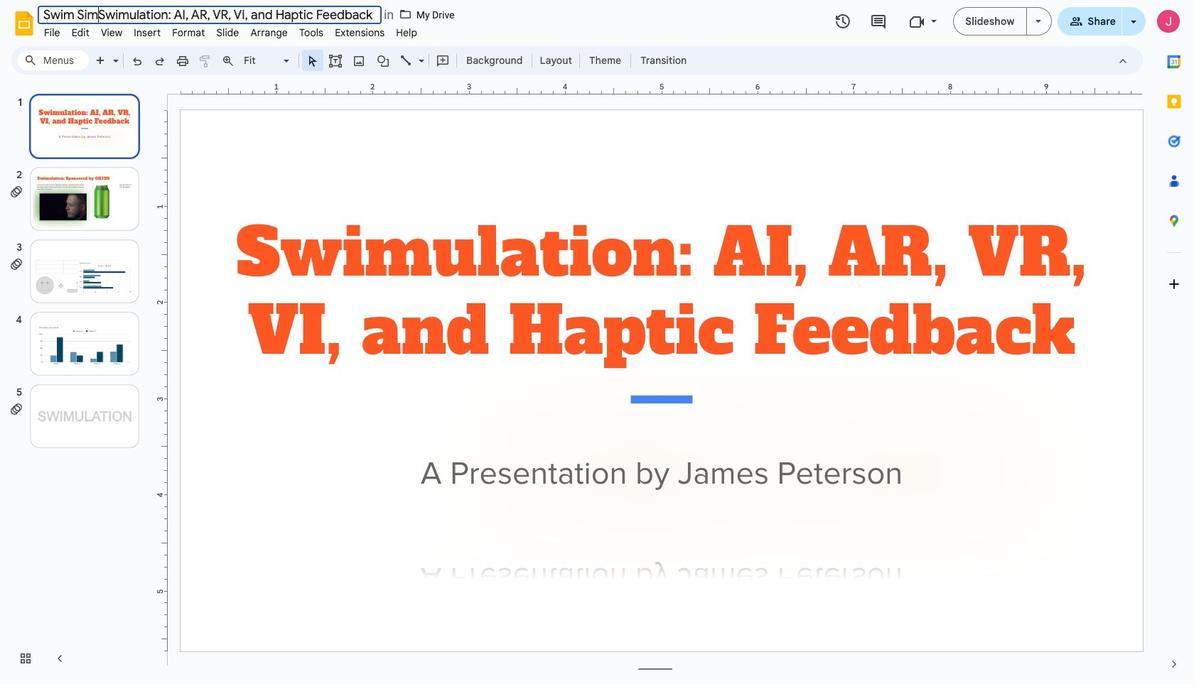 Task type: locate. For each thing, give the bounding box(es) containing it.
Zoom text field
[[242, 50, 281, 70]]

9 menu item from the left
[[329, 24, 390, 41]]

text box image
[[328, 54, 343, 68]]

application
[[0, 0, 1194, 684]]

zoom image
[[221, 54, 235, 68]]

menu item down the material image
[[390, 24, 423, 41]]

tab list
[[1154, 42, 1194, 645]]

menu item up menus field
[[38, 24, 66, 41]]

select line image
[[415, 51, 424, 56]]

shape image
[[375, 50, 391, 70]]

7 menu item from the left
[[245, 24, 293, 41]]

menu item
[[38, 24, 66, 41], [66, 24, 95, 41], [95, 24, 128, 41], [128, 24, 166, 41], [166, 24, 211, 41], [211, 24, 245, 41], [245, 24, 293, 41], [293, 24, 329, 41], [329, 24, 390, 41], [390, 24, 423, 41]]

menu item up new slide (ctrl+m) 'icon' on the top left of page
[[66, 24, 95, 41]]

presentation options image
[[1035, 20, 1041, 23]]

menu item up insert image
[[329, 24, 390, 41]]

1 menu item from the left
[[38, 24, 66, 41]]

menu item up 'new slide with layout' image on the top left of page
[[95, 24, 128, 41]]

menu item up zoom field
[[245, 24, 293, 41]]

material image
[[399, 8, 412, 20]]

paint format image
[[198, 54, 213, 68]]

menu item up zoom icon
[[211, 24, 245, 41]]

undo (⌘z) image
[[130, 54, 144, 68]]

menu item up print (⌘p) icon
[[166, 24, 211, 41]]

new slide (ctrl+m) image
[[94, 54, 108, 68]]

6 menu item from the left
[[211, 24, 245, 41]]

menu item up 'select (esc)' image
[[293, 24, 329, 41]]

Zoom field
[[240, 50, 296, 71]]

insert image image
[[351, 50, 367, 70]]

menu item up undo (⌘z) icon
[[128, 24, 166, 41]]

navigation
[[0, 80, 156, 684]]

menu bar
[[38, 18, 423, 42]]



Task type: describe. For each thing, give the bounding box(es) containing it.
slides home image
[[11, 11, 37, 36]]

select (esc) image
[[306, 54, 320, 68]]

3 menu item from the left
[[95, 24, 128, 41]]

last edit was on october 30, 2023 image
[[835, 13, 852, 30]]

line image
[[399, 54, 414, 68]]

hide the menus (ctrl+shift+f) image
[[1116, 54, 1130, 68]]

8 menu item from the left
[[293, 24, 329, 41]]

show all comments image
[[870, 13, 887, 30]]

share. shared with 3 people. image
[[1069, 15, 1082, 27]]

main toolbar
[[88, 50, 694, 71]]

4 menu item from the left
[[128, 24, 166, 41]]

Rename text field
[[38, 6, 382, 24]]

quick sharing actions image
[[1131, 21, 1137, 43]]

add comment (⌘+option+m) image
[[436, 54, 450, 68]]

menu bar banner
[[0, 0, 1194, 684]]

10 menu item from the left
[[390, 24, 423, 41]]

redo (⌘y) image
[[153, 54, 167, 68]]

5 menu item from the left
[[166, 24, 211, 41]]

Menus field
[[18, 50, 89, 70]]

menu bar inside menu bar 'banner'
[[38, 18, 423, 42]]

located in my drive google drive folder element
[[381, 6, 457, 23]]

tab list inside menu bar 'banner'
[[1154, 42, 1194, 645]]

new slide with layout image
[[109, 51, 119, 56]]

2 menu item from the left
[[66, 24, 95, 41]]

print (⌘p) image
[[176, 54, 190, 68]]



Task type: vqa. For each thing, say whether or not it's contained in the screenshot.
"Required question" element
no



